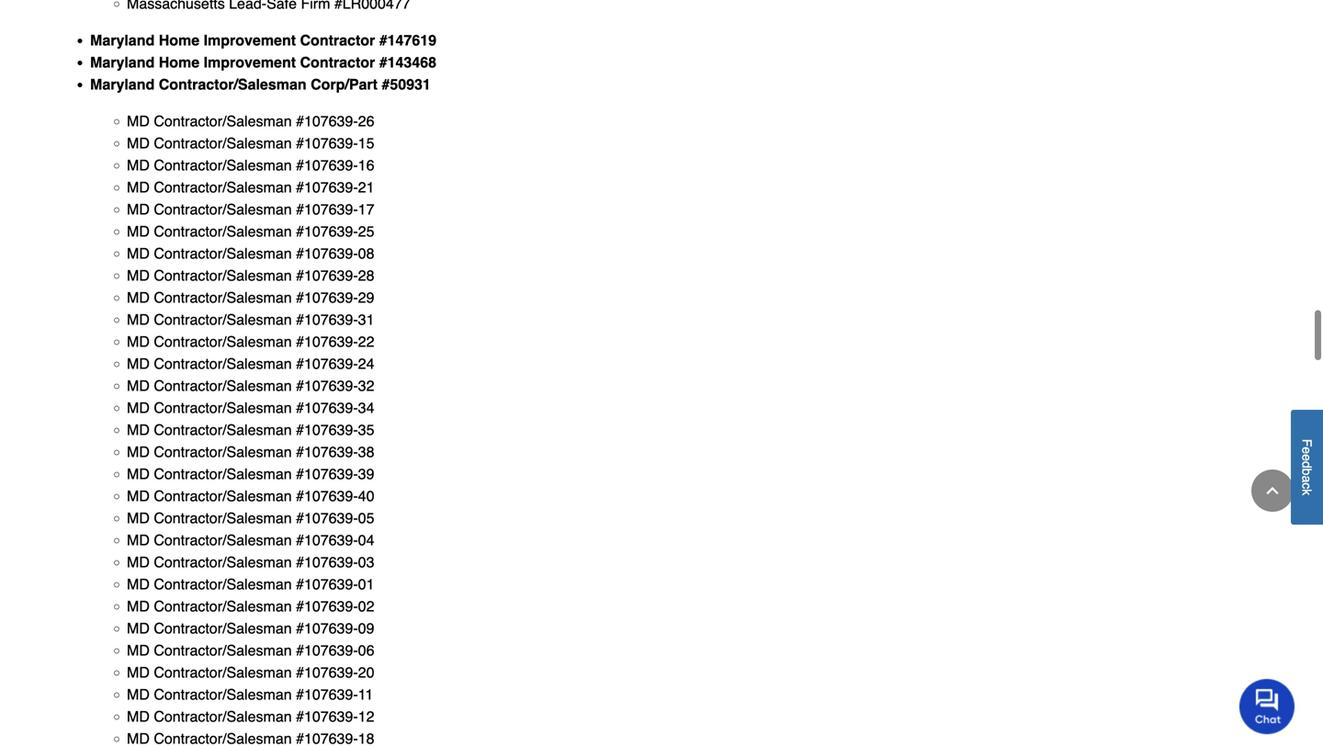 Task type: locate. For each thing, give the bounding box(es) containing it.
2 #107639- from the top
[[296, 135, 358, 152]]

9 #107639- from the top
[[296, 289, 358, 306]]

#107639- up 17
[[296, 179, 358, 196]]

1 vertical spatial improvement
[[204, 54, 296, 71]]

#107639- up 40
[[296, 465, 358, 482]]

12 #107639- from the top
[[296, 355, 358, 372]]

19 md from the top
[[127, 510, 150, 527]]

#107639- up 11
[[296, 664, 358, 681]]

21 #107639- from the top
[[296, 554, 358, 571]]

f e e d b a c k button
[[1291, 410, 1324, 525]]

12 md from the top
[[127, 355, 150, 372]]

29
[[358, 289, 375, 306]]

01
[[358, 576, 375, 593]]

17 #107639- from the top
[[296, 465, 358, 482]]

3 #107639- from the top
[[296, 157, 358, 174]]

e up d
[[1300, 447, 1315, 454]]

#107639- up the 31
[[296, 289, 358, 306]]

21
[[358, 179, 375, 196]]

15 md from the top
[[127, 421, 150, 438]]

#107639- down 04
[[296, 554, 358, 571]]

2 improvement from the top
[[204, 54, 296, 71]]

#50931
[[382, 76, 431, 93]]

chevron up image
[[1264, 482, 1282, 500]]

17
[[358, 201, 375, 218]]

6 #107639- from the top
[[296, 223, 358, 240]]

27 md from the top
[[127, 686, 150, 703]]

0 vertical spatial home
[[159, 32, 200, 49]]

#107639- down 03
[[296, 576, 358, 593]]

c
[[1300, 483, 1315, 489]]

1 vertical spatial maryland
[[90, 54, 155, 71]]

improvement
[[204, 32, 296, 49], [204, 54, 296, 71]]

#107639- down 29
[[296, 311, 358, 328]]

24
[[358, 355, 375, 372]]

#107639- down 39
[[296, 488, 358, 505]]

#107639- up 38
[[296, 421, 358, 438]]

#107639- down corp/part
[[296, 113, 358, 130]]

#107639- down 12
[[296, 730, 358, 747]]

a
[[1300, 476, 1315, 483]]

contractor/salesman
[[159, 76, 307, 93], [154, 113, 292, 130], [154, 135, 292, 152], [154, 157, 292, 174], [154, 179, 292, 196], [154, 201, 292, 218], [154, 223, 292, 240], [154, 245, 292, 262], [154, 267, 292, 284], [154, 289, 292, 306], [154, 311, 292, 328], [154, 333, 292, 350], [154, 355, 292, 372], [154, 377, 292, 394], [154, 399, 292, 416], [154, 421, 292, 438], [154, 443, 292, 460], [154, 465, 292, 482], [154, 488, 292, 505], [154, 510, 292, 527], [154, 532, 292, 549], [154, 554, 292, 571], [154, 576, 292, 593], [154, 598, 292, 615], [154, 620, 292, 637], [154, 642, 292, 659], [154, 664, 292, 681], [154, 686, 292, 703], [154, 708, 292, 725], [154, 730, 292, 747]]

10 md from the top
[[127, 311, 150, 328]]

e
[[1300, 447, 1315, 454], [1300, 454, 1315, 461]]

2 vertical spatial maryland
[[90, 76, 155, 93]]

6 md from the top
[[127, 223, 150, 240]]

#147619
[[379, 32, 437, 49]]

#107639- down 21
[[296, 201, 358, 218]]

22
[[358, 333, 375, 350]]

#107639-
[[296, 113, 358, 130], [296, 135, 358, 152], [296, 157, 358, 174], [296, 179, 358, 196], [296, 201, 358, 218], [296, 223, 358, 240], [296, 245, 358, 262], [296, 267, 358, 284], [296, 289, 358, 306], [296, 311, 358, 328], [296, 333, 358, 350], [296, 355, 358, 372], [296, 377, 358, 394], [296, 399, 358, 416], [296, 421, 358, 438], [296, 443, 358, 460], [296, 465, 358, 482], [296, 488, 358, 505], [296, 510, 358, 527], [296, 532, 358, 549], [296, 554, 358, 571], [296, 576, 358, 593], [296, 598, 358, 615], [296, 620, 358, 637], [296, 642, 358, 659], [296, 664, 358, 681], [296, 686, 358, 703], [296, 708, 358, 725], [296, 730, 358, 747]]

1 vertical spatial contractor
[[300, 54, 375, 71]]

maryland
[[90, 32, 155, 49], [90, 54, 155, 71], [90, 76, 155, 93]]

16 #107639- from the top
[[296, 443, 358, 460]]

#107639- down 15
[[296, 157, 358, 174]]

contractor
[[300, 32, 375, 49], [300, 54, 375, 71]]

7 #107639- from the top
[[296, 245, 358, 262]]

28 md from the top
[[127, 708, 150, 725]]

12
[[358, 708, 375, 725]]

#107639- up the 08
[[296, 223, 358, 240]]

9 md from the top
[[127, 289, 150, 306]]

21 md from the top
[[127, 554, 150, 571]]

#107639- down 26
[[296, 135, 358, 152]]

#107639- down 01
[[296, 598, 358, 615]]

#107639- up 34
[[296, 377, 358, 394]]

25
[[358, 223, 375, 240]]

11
[[358, 686, 373, 703]]

#107639- up 35
[[296, 399, 358, 416]]

#107639- up 32
[[296, 355, 358, 372]]

23 #107639- from the top
[[296, 598, 358, 615]]

0 vertical spatial contractor
[[300, 32, 375, 49]]

#107639- down 25
[[296, 245, 358, 262]]

16
[[358, 157, 375, 174]]

17 md from the top
[[127, 465, 150, 482]]

#107639- up 24
[[296, 333, 358, 350]]

26 #107639- from the top
[[296, 664, 358, 681]]

md
[[127, 113, 150, 130], [127, 135, 150, 152], [127, 157, 150, 174], [127, 179, 150, 196], [127, 201, 150, 218], [127, 223, 150, 240], [127, 245, 150, 262], [127, 267, 150, 284], [127, 289, 150, 306], [127, 311, 150, 328], [127, 333, 150, 350], [127, 355, 150, 372], [127, 377, 150, 394], [127, 399, 150, 416], [127, 421, 150, 438], [127, 443, 150, 460], [127, 465, 150, 482], [127, 488, 150, 505], [127, 510, 150, 527], [127, 532, 150, 549], [127, 554, 150, 571], [127, 576, 150, 593], [127, 598, 150, 615], [127, 620, 150, 637], [127, 642, 150, 659], [127, 664, 150, 681], [127, 686, 150, 703], [127, 708, 150, 725], [127, 730, 150, 747]]

15 #107639- from the top
[[296, 421, 358, 438]]

09
[[358, 620, 375, 637]]

8 md from the top
[[127, 267, 150, 284]]

23 md from the top
[[127, 598, 150, 615]]

e up b on the bottom
[[1300, 454, 1315, 461]]

#107639- down 09 at the bottom left
[[296, 642, 358, 659]]

contractor/salesman inside maryland home improvement contractor #147619 maryland home improvement contractor #143468 maryland contractor/salesman corp/part #50931
[[159, 76, 307, 93]]

39
[[358, 465, 375, 482]]

22 md from the top
[[127, 576, 150, 593]]

20
[[358, 664, 375, 681]]

28 #107639- from the top
[[296, 708, 358, 725]]

#107639- down 40
[[296, 510, 358, 527]]

13 #107639- from the top
[[296, 377, 358, 394]]

#107639- down 05
[[296, 532, 358, 549]]

20 md from the top
[[127, 532, 150, 549]]

1 home from the top
[[159, 32, 200, 49]]

24 #107639- from the top
[[296, 620, 358, 637]]

1 vertical spatial home
[[159, 54, 200, 71]]

#107639- up 39
[[296, 443, 358, 460]]

#143468
[[379, 54, 437, 71]]

2 md from the top
[[127, 135, 150, 152]]

11 #107639- from the top
[[296, 333, 358, 350]]

#107639- down 11
[[296, 708, 358, 725]]

4 #107639- from the top
[[296, 179, 358, 196]]

2 maryland from the top
[[90, 54, 155, 71]]

0 vertical spatial maryland
[[90, 32, 155, 49]]

f e e d b a c k
[[1300, 439, 1315, 496]]

maryland home improvement contractor #147619 maryland home improvement contractor #143468 maryland contractor/salesman corp/part #50931
[[90, 32, 437, 93]]

14 md from the top
[[127, 399, 150, 416]]

3 md from the top
[[127, 157, 150, 174]]

#107639- down 20
[[296, 686, 358, 703]]

1 e from the top
[[1300, 447, 1315, 454]]

0 vertical spatial improvement
[[204, 32, 296, 49]]

#107639- down the 08
[[296, 267, 358, 284]]

25 md from the top
[[127, 642, 150, 659]]

#107639- up 06 on the left bottom of page
[[296, 620, 358, 637]]

3 maryland from the top
[[90, 76, 155, 93]]

05
[[358, 510, 375, 527]]

18 #107639- from the top
[[296, 488, 358, 505]]

home
[[159, 32, 200, 49], [159, 54, 200, 71]]

19 #107639- from the top
[[296, 510, 358, 527]]

scroll to top element
[[1252, 470, 1294, 512]]



Task type: describe. For each thing, give the bounding box(es) containing it.
10 #107639- from the top
[[296, 311, 358, 328]]

k
[[1300, 489, 1315, 496]]

2 home from the top
[[159, 54, 200, 71]]

8 #107639- from the top
[[296, 267, 358, 284]]

29 md from the top
[[127, 730, 150, 747]]

4 md from the top
[[127, 179, 150, 196]]

15
[[358, 135, 375, 152]]

08
[[358, 245, 375, 262]]

11 md from the top
[[127, 333, 150, 350]]

32
[[358, 377, 375, 394]]

5 md from the top
[[127, 201, 150, 218]]

26
[[358, 113, 375, 130]]

03
[[358, 554, 375, 571]]

1 md from the top
[[127, 113, 150, 130]]

1 maryland from the top
[[90, 32, 155, 49]]

7 md from the top
[[127, 245, 150, 262]]

22 #107639- from the top
[[296, 576, 358, 593]]

18
[[358, 730, 375, 747]]

1 #107639- from the top
[[296, 113, 358, 130]]

38
[[358, 443, 375, 460]]

1 contractor from the top
[[300, 32, 375, 49]]

2 contractor from the top
[[300, 54, 375, 71]]

29 #107639- from the top
[[296, 730, 358, 747]]

2 e from the top
[[1300, 454, 1315, 461]]

31
[[358, 311, 375, 328]]

5 #107639- from the top
[[296, 201, 358, 218]]

13 md from the top
[[127, 377, 150, 394]]

26 md from the top
[[127, 664, 150, 681]]

28
[[358, 267, 375, 284]]

20 #107639- from the top
[[296, 532, 358, 549]]

24 md from the top
[[127, 620, 150, 637]]

16 md from the top
[[127, 443, 150, 460]]

f
[[1300, 439, 1315, 447]]

md contractor/salesman #107639-26 md contractor/salesman #107639-15 md contractor/salesman #107639-16 md contractor/salesman #107639-21 md contractor/salesman #107639-17 md contractor/salesman #107639-25 md contractor/salesman #107639-08 md contractor/salesman #107639-28 md contractor/salesman #107639-29 md contractor/salesman #107639-31 md contractor/salesman #107639-22 md contractor/salesman #107639-24 md contractor/salesman #107639-32 md contractor/salesman #107639-34 md contractor/salesman #107639-35 md contractor/salesman #107639-38 md contractor/salesman #107639-39 md contractor/salesman #107639-40 md contractor/salesman #107639-05 md contractor/salesman #107639-04 md contractor/salesman #107639-03 md contractor/salesman #107639-01 md contractor/salesman #107639-02 md contractor/salesman #107639-09 md contractor/salesman #107639-06 md contractor/salesman #107639-20 md contractor/salesman #107639-11 md contractor/salesman #107639-12 md contractor/salesman #107639-18
[[127, 113, 375, 747]]

02
[[358, 598, 375, 615]]

04
[[358, 532, 375, 549]]

25 #107639- from the top
[[296, 642, 358, 659]]

14 #107639- from the top
[[296, 399, 358, 416]]

27 #107639- from the top
[[296, 686, 358, 703]]

b
[[1300, 468, 1315, 476]]

06
[[358, 642, 375, 659]]

40
[[358, 488, 375, 505]]

corp/part
[[311, 76, 378, 93]]

d
[[1300, 461, 1315, 468]]

18 md from the top
[[127, 488, 150, 505]]

35
[[358, 421, 375, 438]]

1 improvement from the top
[[204, 32, 296, 49]]

chat invite button image
[[1240, 678, 1296, 735]]

34
[[358, 399, 375, 416]]



Task type: vqa. For each thing, say whether or not it's contained in the screenshot.
$44.63
no



